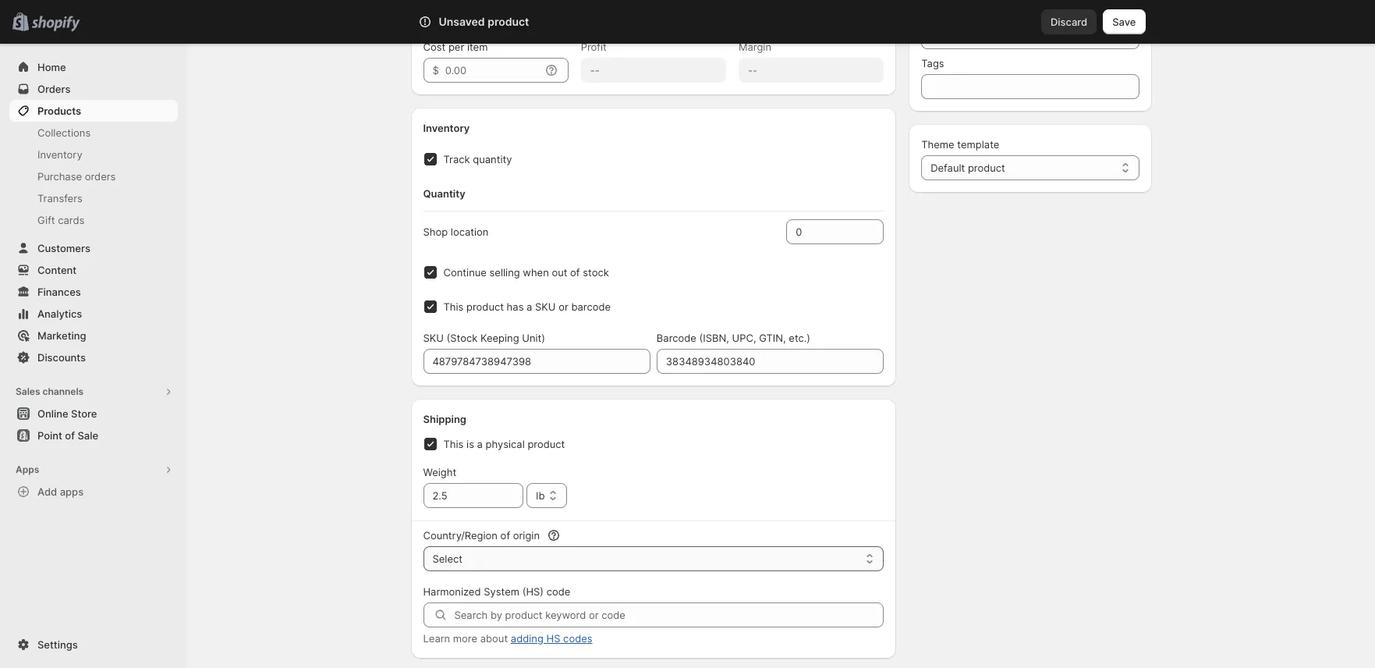 Task type: describe. For each thing, give the bounding box(es) containing it.
discard
[[1051, 16, 1088, 28]]

sales
[[16, 386, 40, 397]]

(stock
[[447, 332, 478, 344]]

unsaved
[[439, 15, 485, 28]]

out
[[552, 266, 568, 279]]

customers
[[37, 242, 90, 254]]

physical
[[486, 438, 525, 450]]

orders
[[85, 170, 116, 183]]

cost
[[423, 41, 446, 53]]

online store button
[[0, 403, 187, 425]]

profit
[[581, 41, 607, 53]]

search
[[487, 16, 521, 28]]

tax
[[481, 9, 496, 22]]

when
[[523, 266, 549, 279]]

more
[[453, 632, 478, 645]]

product for this product has a sku or barcode
[[467, 300, 504, 313]]

this is a physical product
[[444, 438, 565, 450]]

this product has a sku or barcode
[[444, 300, 611, 313]]

this for this is a physical product
[[444, 438, 464, 450]]

quantity
[[423, 187, 466, 200]]

of for point of sale
[[65, 429, 75, 442]]

inventory link
[[9, 144, 178, 165]]

default
[[931, 162, 966, 174]]

Collections text field
[[922, 24, 1140, 49]]

selling
[[490, 266, 520, 279]]

cards
[[58, 214, 85, 226]]

theme
[[922, 138, 955, 151]]

save
[[1113, 16, 1137, 28]]

Weight text field
[[423, 483, 524, 508]]

location
[[451, 226, 489, 238]]

Margin text field
[[739, 58, 884, 83]]

stock
[[583, 266, 609, 279]]

theme template
[[922, 138, 1000, 151]]

1 vertical spatial a
[[477, 438, 483, 450]]

code
[[547, 585, 571, 598]]

0 vertical spatial inventory
[[423, 122, 470, 134]]

add apps
[[37, 485, 84, 498]]

item
[[467, 41, 488, 53]]

shop
[[423, 226, 448, 238]]

etc.)
[[789, 332, 811, 344]]

charge tax on this product
[[444, 9, 572, 22]]

products link
[[9, 100, 178, 122]]

system
[[484, 585, 520, 598]]

adding
[[511, 632, 544, 645]]

point
[[37, 429, 62, 442]]

finances link
[[9, 281, 178, 303]]

tags
[[922, 57, 945, 69]]

products
[[37, 105, 81, 117]]

0 horizontal spatial sku
[[423, 332, 444, 344]]

store
[[71, 407, 97, 420]]

harmonized system (hs) code
[[423, 585, 571, 598]]

point of sale link
[[9, 425, 178, 446]]

quantity
[[473, 153, 512, 165]]

margin
[[739, 41, 772, 53]]

Cost per item text field
[[445, 58, 541, 83]]

hs
[[547, 632, 561, 645]]

settings
[[37, 638, 78, 651]]

origin
[[513, 529, 540, 542]]

sale
[[78, 429, 98, 442]]

lb
[[536, 489, 545, 502]]

2 horizontal spatial of
[[571, 266, 580, 279]]

unit)
[[522, 332, 546, 344]]

product for unsaved product
[[488, 15, 529, 28]]

online store link
[[9, 403, 178, 425]]

Tags text field
[[922, 74, 1140, 99]]

codes
[[564, 632, 593, 645]]

content
[[37, 264, 77, 276]]

1 horizontal spatial a
[[527, 300, 533, 313]]

about
[[480, 632, 508, 645]]

point of sale button
[[0, 425, 187, 446]]

(isbn,
[[700, 332, 730, 344]]

save button
[[1104, 9, 1146, 34]]

gtin,
[[759, 332, 786, 344]]

transfers link
[[9, 187, 178, 209]]

charge
[[444, 9, 478, 22]]

search button
[[462, 9, 914, 34]]

Barcode (ISBN, UPC, GTIN, etc.) text field
[[657, 349, 884, 374]]

SKU (Stock Keeping Unit) text field
[[423, 349, 651, 374]]

harmonized
[[423, 585, 481, 598]]



Task type: locate. For each thing, give the bounding box(es) containing it.
orders link
[[9, 78, 178, 100]]

purchase orders link
[[9, 165, 178, 187]]

select
[[433, 553, 463, 565]]

orders
[[37, 83, 71, 95]]

has
[[507, 300, 524, 313]]

this left is
[[444, 438, 464, 450]]

0 vertical spatial of
[[571, 266, 580, 279]]

inventory up purchase
[[37, 148, 82, 161]]

home
[[37, 61, 66, 73]]

discounts link
[[9, 346, 178, 368]]

sku
[[535, 300, 556, 313], [423, 332, 444, 344]]

a right is
[[477, 438, 483, 450]]

sku (stock keeping unit)
[[423, 332, 546, 344]]

learn more about adding hs codes
[[423, 632, 593, 645]]

marketing
[[37, 329, 86, 342]]

learn
[[423, 632, 450, 645]]

0 vertical spatial a
[[527, 300, 533, 313]]

Harmonized System (HS) code text field
[[455, 602, 884, 627]]

product for default product
[[968, 162, 1006, 174]]

gift cards link
[[9, 209, 178, 231]]

collections link
[[9, 122, 178, 144]]

collections
[[37, 126, 91, 139]]

shop location
[[423, 226, 489, 238]]

online store
[[37, 407, 97, 420]]

adding hs codes link
[[511, 632, 593, 645]]

analytics link
[[9, 303, 178, 325]]

keeping
[[481, 332, 519, 344]]

apps button
[[9, 459, 178, 481]]

of for country/region of origin
[[501, 529, 510, 542]]

cost per item
[[423, 41, 488, 53]]

inventory
[[423, 122, 470, 134], [37, 148, 82, 161]]

1 this from the top
[[444, 300, 464, 313]]

None number field
[[787, 219, 861, 244]]

on
[[499, 9, 511, 22]]

0 vertical spatial this
[[444, 300, 464, 313]]

0 horizontal spatial inventory
[[37, 148, 82, 161]]

add
[[37, 485, 57, 498]]

1 vertical spatial sku
[[423, 332, 444, 344]]

customers link
[[9, 237, 178, 259]]

a
[[527, 300, 533, 313], [477, 438, 483, 450]]

of right "out"
[[571, 266, 580, 279]]

discard button
[[1042, 9, 1097, 34]]

1 horizontal spatial inventory
[[423, 122, 470, 134]]

purchase
[[37, 170, 82, 183]]

track quantity
[[444, 153, 512, 165]]

settings link
[[9, 634, 178, 656]]

per
[[449, 41, 465, 53]]

default product
[[931, 162, 1006, 174]]

this
[[514, 9, 531, 22]]

discounts
[[37, 351, 86, 364]]

of inside button
[[65, 429, 75, 442]]

sales channels
[[16, 386, 84, 397]]

template
[[958, 138, 1000, 151]]

add apps button
[[9, 481, 178, 503]]

2 vertical spatial of
[[501, 529, 510, 542]]

this for this product has a sku or barcode
[[444, 300, 464, 313]]

purchase orders
[[37, 170, 116, 183]]

1 horizontal spatial sku
[[535, 300, 556, 313]]

sales channels button
[[9, 381, 178, 403]]

apps
[[16, 464, 39, 475]]

0 vertical spatial sku
[[535, 300, 556, 313]]

unsaved product
[[439, 15, 529, 28]]

marketing link
[[9, 325, 178, 346]]

this up (stock
[[444, 300, 464, 313]]

sku left or
[[535, 300, 556, 313]]

0 horizontal spatial a
[[477, 438, 483, 450]]

channels
[[43, 386, 84, 397]]

1 vertical spatial this
[[444, 438, 464, 450]]

or
[[559, 300, 569, 313]]

product
[[534, 9, 572, 22], [488, 15, 529, 28], [968, 162, 1006, 174], [467, 300, 504, 313], [528, 438, 565, 450]]

track
[[444, 153, 470, 165]]

is
[[467, 438, 474, 450]]

apps
[[60, 485, 84, 498]]

content link
[[9, 259, 178, 281]]

1 vertical spatial of
[[65, 429, 75, 442]]

of left sale at the bottom of the page
[[65, 429, 75, 442]]

sku left (stock
[[423, 332, 444, 344]]

gift cards
[[37, 214, 85, 226]]

upc,
[[732, 332, 757, 344]]

home link
[[9, 56, 178, 78]]

shipping
[[423, 413, 467, 425]]

1 horizontal spatial of
[[501, 529, 510, 542]]

continue
[[444, 266, 487, 279]]

a right has
[[527, 300, 533, 313]]

analytics
[[37, 307, 82, 320]]

shopify image
[[31, 16, 80, 32]]

transfers
[[37, 192, 83, 204]]

of left the origin
[[501, 529, 510, 542]]

2 this from the top
[[444, 438, 464, 450]]

$
[[433, 64, 439, 76]]

country/region of origin
[[423, 529, 540, 542]]

point of sale
[[37, 429, 98, 442]]

barcode (isbn, upc, gtin, etc.)
[[657, 332, 811, 344]]

barcode
[[572, 300, 611, 313]]

(hs)
[[523, 585, 544, 598]]

Profit text field
[[581, 58, 726, 83]]

1 vertical spatial inventory
[[37, 148, 82, 161]]

inventory up 'track'
[[423, 122, 470, 134]]

0 horizontal spatial of
[[65, 429, 75, 442]]

weight
[[423, 466, 457, 478]]



Task type: vqa. For each thing, say whether or not it's contained in the screenshot.
of
yes



